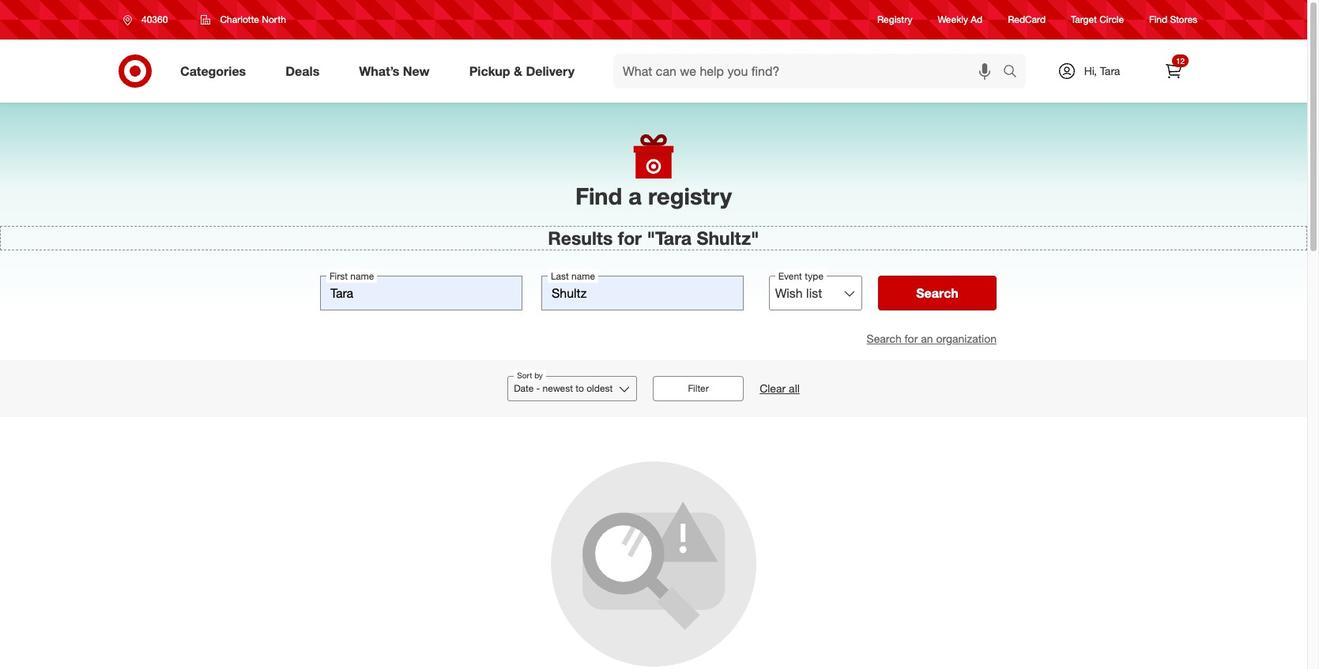 Task type: locate. For each thing, give the bounding box(es) containing it.
search
[[917, 285, 959, 301], [867, 332, 902, 346]]

1 horizontal spatial for
[[905, 332, 918, 346]]

pickup & delivery link
[[456, 54, 595, 89]]

find left stores
[[1150, 14, 1168, 26]]

redcard link
[[1008, 13, 1046, 27]]

what's
[[359, 63, 400, 79]]

0 vertical spatial find
[[1150, 14, 1168, 26]]

None text field
[[320, 276, 523, 311], [542, 276, 744, 311], [320, 276, 523, 311], [542, 276, 744, 311]]

0 horizontal spatial search
[[867, 332, 902, 346]]

search inside button
[[917, 285, 959, 301]]

for left the ""tara"
[[618, 227, 642, 249]]

0 vertical spatial for
[[618, 227, 642, 249]]

0 vertical spatial search
[[917, 285, 959, 301]]

1 vertical spatial search
[[867, 332, 902, 346]]

search
[[996, 65, 1034, 80]]

1 horizontal spatial find
[[1150, 14, 1168, 26]]

delivery
[[526, 63, 575, 79]]

for left an at right
[[905, 332, 918, 346]]

0 horizontal spatial find
[[576, 182, 623, 210]]

filter
[[688, 383, 709, 394]]

1 horizontal spatial search
[[917, 285, 959, 301]]

target circle
[[1072, 14, 1125, 26]]

12 link
[[1157, 54, 1192, 89]]

search for search for an organization
[[867, 332, 902, 346]]

categories
[[180, 63, 246, 79]]

filter button
[[653, 376, 744, 402]]

clear all
[[760, 382, 800, 396]]

what's new link
[[346, 54, 450, 89]]

stores
[[1171, 14, 1198, 26]]

find for find stores
[[1150, 14, 1168, 26]]

charlotte north
[[220, 13, 286, 25]]

search button
[[879, 276, 997, 311]]

1 vertical spatial find
[[576, 182, 623, 210]]

find
[[1150, 14, 1168, 26], [576, 182, 623, 210]]

organization
[[937, 332, 997, 346]]

search left an at right
[[867, 332, 902, 346]]

search up search for an organization
[[917, 285, 959, 301]]

What can we help you find? suggestions appear below search field
[[614, 54, 1007, 89]]

ad
[[971, 14, 983, 26]]

1 vertical spatial for
[[905, 332, 918, 346]]

for
[[618, 227, 642, 249], [905, 332, 918, 346]]

find left "a"
[[576, 182, 623, 210]]

registry link
[[878, 13, 913, 27]]

0 horizontal spatial for
[[618, 227, 642, 249]]

hi,
[[1085, 64, 1098, 77]]



Task type: describe. For each thing, give the bounding box(es) containing it.
a
[[629, 182, 642, 210]]

results
[[548, 227, 613, 249]]

north
[[262, 13, 286, 25]]

search for an organization link
[[867, 332, 997, 346]]

weekly ad link
[[938, 13, 983, 27]]

circle
[[1100, 14, 1125, 26]]

new
[[403, 63, 430, 79]]

clear all button
[[760, 381, 800, 397]]

what's new
[[359, 63, 430, 79]]

redcard
[[1008, 14, 1046, 26]]

for for results
[[618, 227, 642, 249]]

40360 button
[[113, 6, 185, 34]]

12
[[1177, 56, 1185, 66]]

pickup & delivery
[[469, 63, 575, 79]]

find for find a registry
[[576, 182, 623, 210]]

find stores
[[1150, 14, 1198, 26]]

tara
[[1101, 64, 1121, 77]]

hi, tara
[[1085, 64, 1121, 77]]

registry
[[878, 14, 913, 26]]

registry
[[648, 182, 732, 210]]

deals
[[286, 63, 320, 79]]

"tara
[[647, 227, 692, 249]]

charlotte
[[220, 13, 259, 25]]

an
[[921, 332, 934, 346]]

search button
[[996, 54, 1034, 92]]

search for search
[[917, 285, 959, 301]]

&
[[514, 63, 523, 79]]

deals link
[[272, 54, 339, 89]]

shultz"
[[697, 227, 760, 249]]

charlotte north button
[[191, 6, 296, 34]]

clear
[[760, 382, 786, 396]]

for for search
[[905, 332, 918, 346]]

pickup
[[469, 63, 511, 79]]

target
[[1072, 14, 1098, 26]]

search for an organization
[[867, 332, 997, 346]]

find stores link
[[1150, 13, 1198, 27]]

all
[[789, 382, 800, 396]]

find a registry
[[576, 182, 732, 210]]

categories link
[[167, 54, 266, 89]]

results for "tara shultz"
[[548, 227, 760, 249]]

weekly ad
[[938, 14, 983, 26]]

target circle link
[[1072, 13, 1125, 27]]

weekly
[[938, 14, 969, 26]]

40360
[[142, 13, 168, 25]]

search error image
[[551, 462, 757, 668]]



Task type: vqa. For each thing, say whether or not it's contained in the screenshot.
topmost About
no



